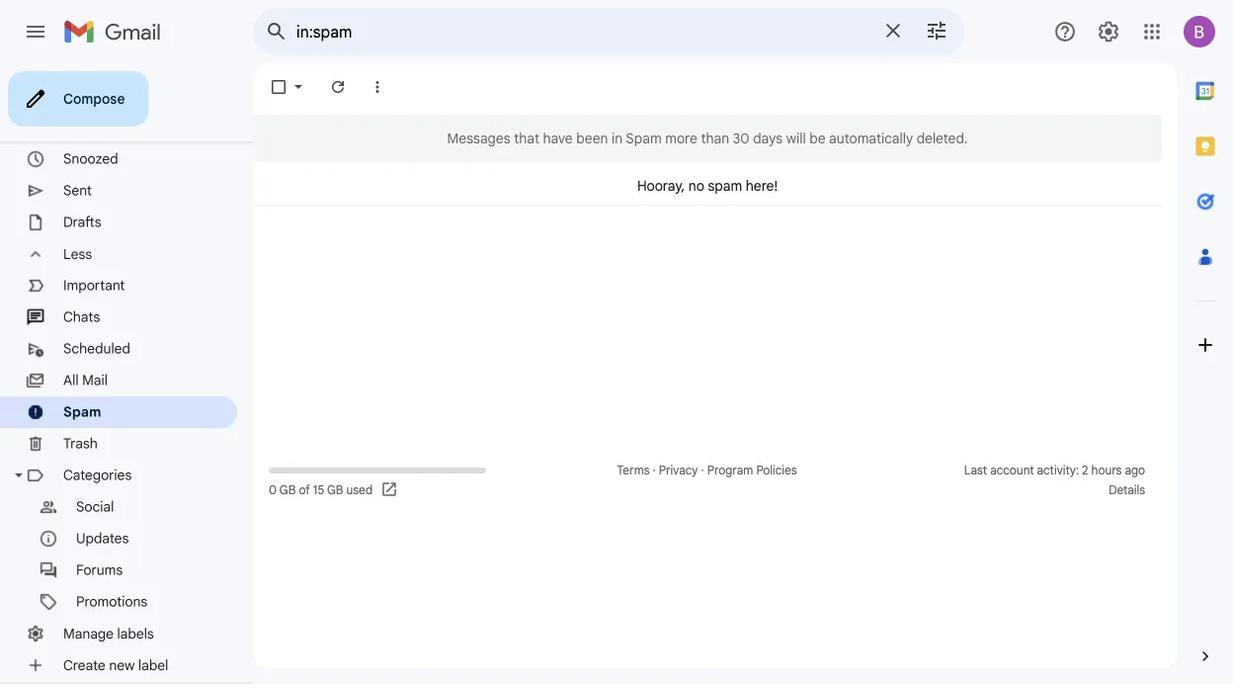 Task type: describe. For each thing, give the bounding box(es) containing it.
1 vertical spatial spam
[[63, 403, 101, 421]]

scheduled
[[63, 340, 130, 357]]

than
[[701, 130, 730, 147]]

details link
[[1109, 483, 1146, 498]]

forums link
[[76, 561, 123, 579]]

social link
[[76, 498, 114, 515]]

deleted.
[[917, 130, 968, 147]]

in
[[612, 130, 623, 147]]

labels
[[117, 625, 154, 642]]

more
[[665, 130, 698, 147]]

spam link
[[63, 403, 101, 421]]

30
[[733, 130, 750, 147]]

compose button
[[8, 71, 149, 127]]

ago
[[1125, 463, 1146, 478]]

messages
[[447, 130, 511, 147]]

have
[[543, 130, 573, 147]]

footer containing terms
[[253, 461, 1162, 500]]

sent
[[63, 182, 92, 199]]

settings image
[[1097, 20, 1121, 43]]

used
[[346, 483, 373, 498]]

drafts
[[63, 214, 101, 231]]

label
[[138, 657, 168, 674]]

all
[[63, 372, 79, 389]]

messages that have been in spam more than 30 days will be automatically deleted.
[[447, 130, 968, 147]]

less button
[[0, 238, 237, 270]]

1 gb from the left
[[280, 483, 296, 498]]

new
[[109, 657, 135, 674]]

terms
[[617, 463, 650, 478]]

manage labels
[[63, 625, 154, 642]]

days
[[753, 130, 783, 147]]

advanced search options image
[[917, 11, 957, 50]]

privacy
[[659, 463, 698, 478]]

support image
[[1054, 20, 1077, 43]]

0
[[269, 483, 277, 498]]

forums
[[76, 561, 123, 579]]

privacy link
[[659, 463, 698, 478]]

manage labels link
[[63, 625, 154, 642]]

2 · from the left
[[701, 463, 704, 478]]

clear search image
[[874, 11, 913, 50]]

refresh image
[[328, 77, 348, 97]]

chats link
[[63, 308, 100, 326]]

account
[[991, 463, 1034, 478]]

important
[[63, 277, 125, 294]]

1 · from the left
[[653, 463, 656, 478]]

here!
[[746, 177, 778, 194]]

scheduled link
[[63, 340, 130, 357]]

compose
[[63, 90, 125, 107]]

hooray, no spam here!
[[637, 177, 778, 194]]

15
[[313, 483, 324, 498]]

last
[[965, 463, 988, 478]]



Task type: vqa. For each thing, say whether or not it's contained in the screenshot.
😎 image
no



Task type: locate. For each thing, give the bounding box(es) containing it.
promotions link
[[76, 593, 147, 610]]

chats
[[63, 308, 100, 326]]

0 horizontal spatial gb
[[280, 483, 296, 498]]

main content containing messages that have been in spam more than 30 days will be automatically deleted.
[[253, 115, 1162, 206]]

1 horizontal spatial ·
[[701, 463, 704, 478]]

navigation containing compose
[[0, 63, 253, 684]]

trash
[[63, 435, 98, 452]]

categories link
[[63, 467, 132, 484]]

automatically
[[829, 130, 913, 147]]

spam
[[708, 177, 743, 194]]

terms link
[[617, 463, 650, 478]]

gmail image
[[63, 12, 171, 51]]

0 horizontal spatial spam
[[63, 403, 101, 421]]

activity:
[[1037, 463, 1079, 478]]

create
[[63, 657, 106, 674]]

2
[[1082, 463, 1089, 478]]

spam
[[626, 130, 662, 147], [63, 403, 101, 421]]

0 gb of 15 gb used
[[269, 483, 373, 498]]

create new label link
[[63, 657, 168, 674]]

program policies link
[[707, 463, 797, 478]]

search mail image
[[259, 14, 295, 49]]

None checkbox
[[269, 77, 289, 97]]

gb right 0
[[280, 483, 296, 498]]

snoozed
[[63, 150, 118, 168]]

policies
[[757, 463, 797, 478]]

follow link to manage storage image
[[381, 480, 400, 500]]

Search mail text field
[[297, 22, 870, 42]]

trash link
[[63, 435, 98, 452]]

snoozed link
[[63, 150, 118, 168]]

1 horizontal spatial gb
[[327, 483, 343, 498]]

1 horizontal spatial spam
[[626, 130, 662, 147]]

· right terms link
[[653, 463, 656, 478]]

important link
[[63, 277, 125, 294]]

last account activity: 2 hours ago details
[[965, 463, 1146, 498]]

more image
[[368, 77, 387, 97]]

spam up trash link
[[63, 403, 101, 421]]

that
[[514, 130, 540, 147]]

main menu image
[[24, 20, 47, 43]]

will
[[786, 130, 806, 147]]

gb
[[280, 483, 296, 498], [327, 483, 343, 498]]

main content
[[253, 115, 1162, 206]]

mail
[[82, 372, 108, 389]]

no
[[689, 177, 705, 194]]

less
[[63, 245, 92, 263]]

be
[[810, 130, 826, 147]]

social
[[76, 498, 114, 515]]

2 gb from the left
[[327, 483, 343, 498]]

0 horizontal spatial ·
[[653, 463, 656, 478]]

· right the privacy link
[[701, 463, 704, 478]]

categories
[[63, 467, 132, 484]]

updates
[[76, 530, 129, 547]]

details
[[1109, 483, 1146, 498]]

manage
[[63, 625, 114, 642]]

gb right 15
[[327, 483, 343, 498]]

promotions
[[76, 593, 147, 610]]

hours
[[1092, 463, 1122, 478]]

all mail link
[[63, 372, 108, 389]]

program
[[707, 463, 754, 478]]

tab list
[[1178, 63, 1234, 613]]

create new label
[[63, 657, 168, 674]]

all mail
[[63, 372, 108, 389]]

hooray,
[[637, 177, 685, 194]]

updates link
[[76, 530, 129, 547]]

footer
[[253, 461, 1162, 500]]

sent link
[[63, 182, 92, 199]]

drafts link
[[63, 214, 101, 231]]

terms · privacy · program policies
[[617, 463, 797, 478]]

spam right in
[[626, 130, 662, 147]]

·
[[653, 463, 656, 478], [701, 463, 704, 478]]

navigation
[[0, 63, 253, 684]]

None search field
[[253, 8, 965, 55]]

been
[[577, 130, 608, 147]]

0 vertical spatial spam
[[626, 130, 662, 147]]

of
[[299, 483, 310, 498]]



